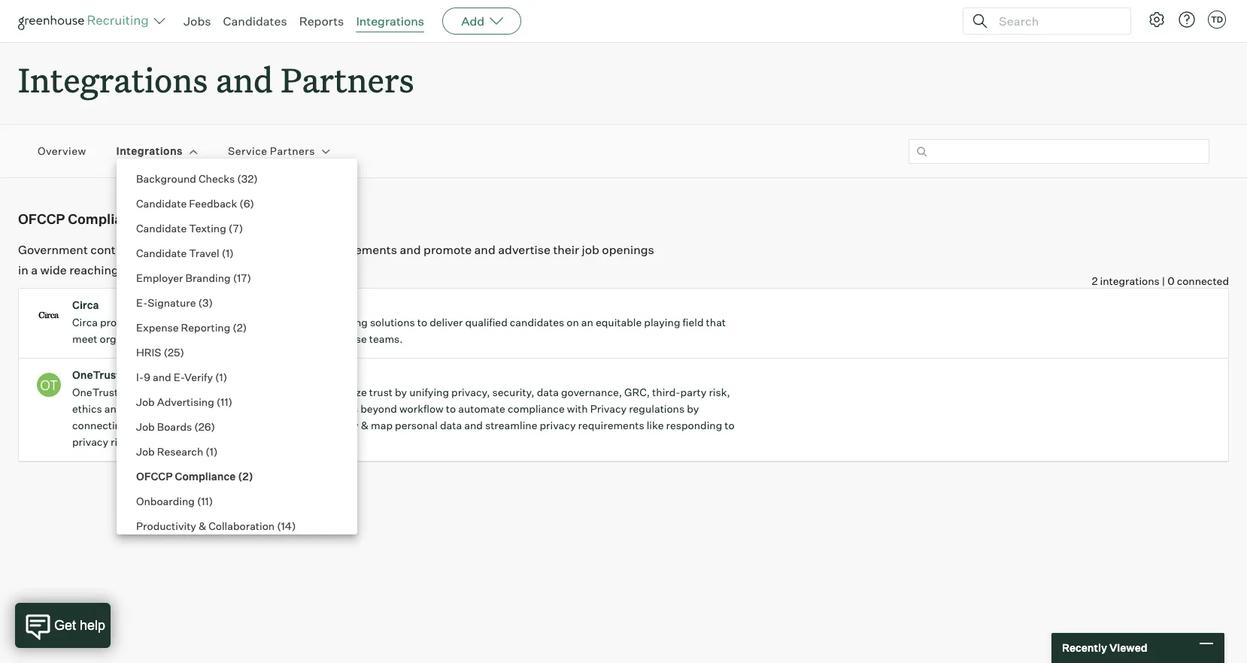 Task type: describe. For each thing, give the bounding box(es) containing it.
td button
[[1209, 11, 1227, 29]]

the category-
[[131, 386, 198, 399]]

high-
[[244, 333, 271, 346]]

to down risk,
[[725, 419, 735, 432]]

) for e-signature ( 3 )
[[209, 296, 213, 309]]

in
[[18, 263, 28, 278]]

hris
[[136, 346, 161, 359]]

candidate for candidate travel ( 1 )
[[136, 247, 187, 260]]

unifying privacy,
[[409, 386, 490, 399]]

3
[[202, 296, 209, 309]]

verify
[[184, 371, 213, 384]]

2 integrations | 0 connected
[[1092, 275, 1230, 288]]

compliance,
[[125, 403, 186, 416]]

0 horizontal spatial 11
[[201, 495, 209, 508]]

performing,
[[271, 333, 329, 346]]

overview
[[38, 145, 86, 158]]

candidate for candidate texting ( 7 )
[[136, 222, 187, 235]]

ofccp compliance
[[18, 211, 146, 227]]

security,
[[493, 386, 535, 399]]

candidate feedback ( 6 )
[[136, 197, 254, 210]]

) right collaboration
[[292, 520, 296, 533]]

feedback
[[189, 197, 237, 210]]

deliver
[[430, 316, 463, 329]]

menu containing background checks
[[117, 159, 348, 664]]

signature
[[148, 296, 196, 309]]

integrations
[[1101, 275, 1160, 288]]

collaboration
[[209, 520, 275, 533]]

solutions
[[370, 316, 415, 329]]

onetrust is
[[72, 386, 129, 399]]

ofccp up government
[[18, 211, 65, 227]]

) for job research ( 1 )
[[214, 445, 218, 458]]

) for candidate feedback ( 6 )
[[250, 197, 254, 210]]

qualified
[[465, 316, 508, 329]]

recruiting
[[320, 316, 368, 329]]

25
[[168, 346, 180, 359]]

candidates link
[[223, 14, 287, 29]]

overview link
[[38, 144, 86, 159]]

governance,
[[561, 386, 622, 399]]

automate
[[458, 403, 506, 416]]

a
[[31, 263, 38, 278]]

1 vertical spatial data
[[197, 419, 219, 432]]

) for expense reporting ( 2 )
[[243, 321, 247, 334]]

( for compliance
[[238, 470, 243, 483]]

defining
[[198, 386, 238, 399]]

candidate for candidate feedback ( 6 )
[[136, 197, 187, 210]]

service
[[228, 145, 267, 158]]

onboarding ( 11 )
[[136, 495, 213, 508]]

candidates
[[223, 14, 287, 29]]

diverse
[[331, 333, 367, 346]]

) for employer branding ( 17 )
[[247, 272, 251, 284]]

( for reporting
[[233, 321, 237, 334]]

reports link
[[299, 14, 344, 29]]

party
[[681, 386, 707, 399]]

0 vertical spatial 2
[[1092, 275, 1098, 288]]

teams.
[[369, 333, 403, 346]]

meet inside circa circa provides ofccp compliance management & recruiting solutions to deliver qualified candidates on an equitable playing field that meet organizations' needs to build high-performing, diverse teams.
[[72, 333, 97, 346]]

to down unifying privacy, at the bottom of page
[[446, 403, 456, 416]]

26
[[199, 421, 211, 433]]

privacy
[[590, 403, 627, 416]]

esg
[[209, 403, 230, 416]]

travel
[[189, 247, 219, 260]]

( for advertising
[[217, 396, 221, 409]]

greenhouse recruiting image
[[18, 12, 154, 30]]

) for job boards ( 26 )
[[211, 421, 215, 433]]

17
[[237, 272, 247, 284]]

14
[[281, 520, 292, 533]]

compliance for ofccp compliance ( 2 )
[[175, 470, 236, 483]]

2 for ofccp compliance ( 2 )
[[243, 470, 249, 483]]

& inside circa circa provides ofccp compliance management & recruiting solutions to deliver qualified candidates on an equitable playing field that meet organizations' needs to build high-performing, diverse teams.
[[310, 316, 318, 329]]

with
[[567, 403, 588, 416]]

jobs
[[184, 14, 211, 29]]

2 for expense reporting ( 2 )
[[237, 321, 243, 334]]

e-signature ( 3 )
[[136, 296, 213, 309]]

onetrust onetrust is the category-defining platform to operationalize trust by unifying privacy, security, data governance, grc, third-party risk, ethics and compliance, and esg programs. onetrust goes beyond workflow to automate compliance with privacy regulations by connecting to underlying data sources to discover, classify & map personal data and streamline privacy requirements like responding to privacy rights requests (dsars).
[[72, 369, 735, 449]]

0 horizontal spatial privacy
[[72, 436, 108, 449]]

to left "deliver" at left top
[[417, 316, 428, 329]]

( for branding
[[233, 272, 237, 284]]

risk,
[[709, 386, 731, 399]]

job for job research ( 1 )
[[136, 445, 155, 458]]

by
[[687, 403, 699, 416]]

responding
[[666, 419, 723, 432]]

platform
[[240, 386, 282, 399]]

playing
[[644, 316, 681, 329]]

0 vertical spatial privacy
[[540, 419, 576, 432]]

32
[[241, 172, 254, 185]]

rights
[[111, 436, 140, 449]]

( for boards
[[194, 421, 199, 433]]

and right the 'promote'
[[474, 242, 496, 258]]

job for job boards ( 26 )
[[136, 421, 155, 433]]

an
[[582, 316, 594, 329]]

job boards ( 26 )
[[136, 421, 215, 433]]

2 circa from the top
[[72, 316, 98, 329]]

ofccp inside menu
[[136, 470, 173, 483]]

to up rights
[[130, 419, 140, 432]]

workflow
[[400, 403, 444, 416]]

boards
[[157, 421, 192, 433]]

compliance for ofccp compliance
[[68, 211, 146, 227]]

ofccp compliance ( 2 )
[[136, 470, 253, 483]]

hris ( 25 )
[[136, 346, 184, 359]]

1 for candidate travel ( 1 )
[[226, 247, 230, 260]]

td
[[1211, 14, 1224, 25]]

1 vertical spatial partners
[[270, 145, 315, 158]]

candidates
[[510, 316, 565, 329]]

) down needs
[[180, 346, 184, 359]]

expense
[[136, 321, 179, 334]]

( for feedback
[[239, 197, 244, 210]]

) for candidate texting ( 7 )
[[239, 222, 243, 235]]

integrations for the bottom integrations link
[[116, 145, 183, 158]]

service partners link
[[228, 144, 315, 159]]

equitable
[[596, 316, 642, 329]]

candidate texting ( 7 )
[[136, 222, 243, 235]]

their
[[553, 242, 580, 258]]

texting
[[189, 222, 226, 235]]

on
[[567, 316, 579, 329]]



Task type: locate. For each thing, give the bounding box(es) containing it.
menu
[[117, 159, 348, 664]]

requirements
[[321, 242, 397, 258], [578, 419, 645, 432]]

) down 32
[[250, 197, 254, 210]]

service partners
[[228, 145, 315, 158]]

third-
[[652, 386, 681, 399]]

( for travel
[[222, 247, 226, 260]]

job down 9
[[136, 396, 155, 409]]

integrations link right reports link
[[356, 14, 425, 29]]

candidate up employer
[[136, 247, 187, 260]]

ofccp inside circa circa provides ofccp compliance management & recruiting solutions to deliver qualified candidates on an equitable playing field that meet organizations' needs to build high-performing, diverse teams.
[[145, 316, 181, 329]]

& up performing,
[[310, 316, 318, 329]]

2 vertical spatial 1
[[210, 445, 214, 458]]

Search text field
[[996, 10, 1117, 32]]

0 horizontal spatial integrations link
[[116, 144, 183, 159]]

2 left integrations on the right of page
[[1092, 275, 1098, 288]]

0 vertical spatial compliance
[[183, 316, 240, 329]]

can
[[158, 242, 179, 258]]

0 horizontal spatial job
[[256, 242, 273, 258]]

) up defining
[[223, 371, 227, 384]]

circa down reaching
[[72, 299, 99, 312]]

circa circa provides ofccp compliance management & recruiting solutions to deliver qualified candidates on an equitable playing field that meet organizations' needs to build high-performing, diverse teams.
[[72, 299, 726, 346]]

) up collaboration
[[249, 470, 253, 483]]

0 vertical spatial 11
[[221, 396, 228, 409]]

and right 9
[[153, 371, 171, 384]]

candidate up can
[[136, 222, 187, 235]]

& down beyond
[[361, 419, 369, 432]]

) up (dsars).
[[211, 421, 215, 433]]

) for job advertising ( 11 )
[[228, 396, 233, 409]]

beyond
[[361, 403, 397, 416]]

0 horizontal spatial meet
[[72, 333, 97, 346]]

2 vertical spatial 2
[[243, 470, 249, 483]]

2 horizontal spatial &
[[361, 419, 369, 432]]

recently
[[1063, 642, 1108, 655]]

circa left provides
[[72, 316, 98, 329]]

discover,
[[275, 419, 320, 432]]

( for signature
[[198, 296, 202, 309]]

integrations link up background
[[116, 144, 183, 159]]

1 candidate from the top
[[136, 197, 187, 210]]

0 horizontal spatial e-
[[136, 296, 148, 309]]

compliance up contractors
[[68, 211, 146, 227]]

0 horizontal spatial &
[[199, 520, 206, 533]]

( for checks
[[237, 172, 241, 185]]

1 vertical spatial 2
[[237, 321, 243, 334]]

) down service
[[254, 172, 258, 185]]

connecting
[[72, 419, 128, 432]]

requests
[[142, 436, 185, 449]]

job for job advertising ( 11 )
[[136, 396, 155, 409]]

0 vertical spatial meet
[[181, 242, 210, 258]]

1 circa from the top
[[72, 299, 99, 312]]

job right the their on the left of page
[[582, 242, 600, 258]]

underlying
[[142, 419, 195, 432]]

reporting
[[181, 321, 230, 334]]

regulations
[[629, 403, 685, 416]]

1 horizontal spatial requirements
[[578, 419, 645, 432]]

0 horizontal spatial compliance
[[183, 316, 240, 329]]

provides
[[100, 316, 143, 329]]

1 job from the top
[[136, 396, 155, 409]]

job
[[136, 396, 155, 409], [136, 421, 155, 433], [136, 445, 155, 458]]

like
[[647, 419, 664, 432]]

td button
[[1206, 8, 1230, 32]]

and up 26
[[188, 403, 206, 416]]

1 vertical spatial integrations
[[18, 57, 208, 102]]

employer
[[136, 272, 183, 284]]

advertise
[[498, 242, 551, 258]]

(dsars).
[[187, 436, 234, 449]]

data right security,
[[537, 386, 559, 399]]

6
[[244, 197, 250, 210]]

programs. onetrust goes
[[232, 403, 358, 416]]

i-9 and e-verify ( 1 )
[[136, 371, 227, 384]]

meet down candidate texting ( 7 )
[[181, 242, 210, 258]]

compliance down security,
[[508, 403, 565, 416]]

11 up sources
[[221, 396, 228, 409]]

2 vertical spatial integrations
[[116, 145, 183, 158]]

i-
[[136, 371, 144, 384]]

promote
[[424, 242, 472, 258]]

1 vertical spatial e-
[[174, 371, 184, 384]]

9
[[144, 371, 150, 384]]

requirements inside government contractors can meet ofccp job posting requirements and promote and advertise their job openings in a wide reaching way
[[321, 242, 397, 258]]

requirements inside onetrust onetrust is the category-defining platform to operationalize trust by unifying privacy, security, data governance, grc, third-party risk, ethics and compliance, and esg programs. onetrust goes beyond workflow to automate compliance with privacy regulations by connecting to underlying data sources to discover, classify & map personal data and streamline privacy requirements like responding to privacy rights requests (dsars).
[[578, 419, 645, 432]]

organizations'
[[100, 333, 170, 346]]

1 horizontal spatial compliance
[[508, 403, 565, 416]]

e- up provides
[[136, 296, 148, 309]]

requirements down privacy
[[578, 419, 645, 432]]

e- up the category-
[[174, 371, 184, 384]]

grc,
[[625, 386, 650, 399]]

map personal data and streamline
[[371, 419, 538, 432]]

0 vertical spatial 1
[[226, 247, 230, 260]]

1 horizontal spatial &
[[310, 316, 318, 329]]

2 vertical spatial candidate
[[136, 247, 187, 260]]

partners right service
[[270, 145, 315, 158]]

) down branding
[[209, 296, 213, 309]]

compliance down (dsars).
[[175, 470, 236, 483]]

1 horizontal spatial e-
[[174, 371, 184, 384]]

integrations for the right integrations link
[[356, 14, 425, 29]]

2 vertical spatial job
[[136, 445, 155, 458]]

0 vertical spatial &
[[310, 316, 318, 329]]

reaching
[[69, 263, 119, 278]]

) down 7 on the top left
[[230, 247, 234, 260]]

trust by
[[369, 386, 407, 399]]

1 horizontal spatial privacy
[[540, 419, 576, 432]]

0 vertical spatial requirements
[[321, 242, 397, 258]]

classify
[[322, 419, 359, 432]]

1 vertical spatial meet
[[72, 333, 97, 346]]

0 vertical spatial integrations link
[[356, 14, 425, 29]]

0 vertical spatial candidate
[[136, 197, 187, 210]]

compliance inside onetrust onetrust is the category-defining platform to operationalize trust by unifying privacy, security, data governance, grc, third-party risk, ethics and compliance, and esg programs. onetrust goes beyond workflow to automate compliance with privacy regulations by connecting to underlying data sources to discover, classify & map personal data and streamline privacy requirements like responding to privacy rights requests (dsars).
[[508, 403, 565, 416]]

candidate down background
[[136, 197, 187, 210]]

productivity & collaboration ( 14 )
[[136, 520, 296, 533]]

) for ofccp compliance ( 2 )
[[249, 470, 253, 483]]

requirements right posting
[[321, 242, 397, 258]]

0 vertical spatial e-
[[136, 296, 148, 309]]

integrations and partners
[[18, 57, 414, 102]]

job left 'research'
[[136, 445, 155, 458]]

needs
[[173, 333, 202, 346]]

) up "ofccp compliance ( 2 )"
[[214, 445, 218, 458]]

and left the 'promote'
[[400, 242, 421, 258]]

1 horizontal spatial job
[[582, 242, 600, 258]]

build
[[217, 333, 242, 346]]

1 horizontal spatial compliance
[[175, 470, 236, 483]]

partners
[[281, 57, 414, 102], [270, 145, 315, 158]]

3 job from the top
[[136, 445, 155, 458]]

expense reporting ( 2 )
[[136, 321, 247, 334]]

integrations down the greenhouse recruiting image at top
[[18, 57, 208, 102]]

) right build
[[243, 321, 247, 334]]

) up productivity & collaboration ( 14 )
[[209, 495, 213, 508]]

and
[[216, 57, 273, 102], [400, 242, 421, 258], [474, 242, 496, 258], [153, 371, 171, 384], [104, 403, 123, 416], [188, 403, 206, 416]]

sources
[[222, 419, 260, 432]]

0 vertical spatial circa
[[72, 299, 99, 312]]

compliance down 3
[[183, 316, 240, 329]]

onetrust
[[72, 369, 120, 382]]

privacy down with
[[540, 419, 576, 432]]

1 up defining
[[219, 371, 223, 384]]

productivity
[[136, 520, 196, 533]]

0 vertical spatial job
[[136, 396, 155, 409]]

ofccp up onboarding in the left of the page
[[136, 470, 173, 483]]

None text field
[[909, 139, 1210, 164]]

meet inside government contractors can meet ofccp job posting requirements and promote and advertise their job openings in a wide reaching way
[[181, 242, 210, 258]]

1 vertical spatial job
[[136, 421, 155, 433]]

1 vertical spatial 1
[[219, 371, 223, 384]]

ethics
[[72, 403, 102, 416]]

) right texting at the top left of the page
[[239, 222, 243, 235]]

0 vertical spatial partners
[[281, 57, 414, 102]]

integrations right reports link
[[356, 14, 425, 29]]

2 candidate from the top
[[136, 222, 187, 235]]

reports
[[299, 14, 344, 29]]

) for candidate travel ( 1 )
[[230, 247, 234, 260]]

integrations for integrations and partners
[[18, 57, 208, 102]]

7
[[233, 222, 239, 235]]

to right sources
[[263, 419, 273, 432]]

2 up collaboration
[[243, 470, 249, 483]]

background checks ( 32 )
[[136, 172, 258, 185]]

1 horizontal spatial 11
[[221, 396, 228, 409]]

2 job from the top
[[136, 421, 155, 433]]

add button
[[443, 8, 522, 35]]

research
[[157, 445, 203, 458]]

1 horizontal spatial data
[[537, 386, 559, 399]]

way
[[121, 263, 144, 278]]

( for research
[[206, 445, 210, 458]]

data up (dsars).
[[197, 419, 219, 432]]

contractors
[[91, 242, 156, 258]]

ofccp
[[18, 211, 65, 227], [213, 242, 253, 258], [145, 316, 181, 329], [136, 470, 173, 483]]

2 vertical spatial &
[[199, 520, 206, 533]]

0 horizontal spatial data
[[197, 419, 219, 432]]

0 horizontal spatial requirements
[[321, 242, 397, 258]]

checks
[[199, 172, 235, 185]]

privacy down connecting
[[72, 436, 108, 449]]

11
[[221, 396, 228, 409], [201, 495, 209, 508]]

1 job from the left
[[256, 242, 273, 258]]

2 horizontal spatial 1
[[226, 247, 230, 260]]

1 horizontal spatial integrations link
[[356, 14, 425, 29]]

meet up onetrust
[[72, 333, 97, 346]]

0 horizontal spatial 1
[[210, 445, 214, 458]]

meet
[[181, 242, 210, 258], [72, 333, 97, 346]]

1 vertical spatial compliance
[[175, 470, 236, 483]]

1 down 26
[[210, 445, 214, 458]]

e-
[[136, 296, 148, 309], [174, 371, 184, 384]]

) for background checks ( 32 )
[[254, 172, 258, 185]]

government
[[18, 242, 88, 258]]

1 vertical spatial circa
[[72, 316, 98, 329]]

1 vertical spatial compliance
[[508, 403, 565, 416]]

1 horizontal spatial meet
[[181, 242, 210, 258]]

configure image
[[1148, 11, 1166, 29]]

1 vertical spatial privacy
[[72, 436, 108, 449]]

ofccp inside government contractors can meet ofccp job posting requirements and promote and advertise their job openings in a wide reaching way
[[213, 242, 253, 258]]

compliance inside menu
[[175, 470, 236, 483]]

11 down "ofccp compliance ( 2 )"
[[201, 495, 209, 508]]

(
[[237, 172, 241, 185], [239, 197, 244, 210], [229, 222, 233, 235], [222, 247, 226, 260], [233, 272, 237, 284], [198, 296, 202, 309], [233, 321, 237, 334], [164, 346, 168, 359], [215, 371, 219, 384], [217, 396, 221, 409], [194, 421, 199, 433], [206, 445, 210, 458], [238, 470, 243, 483], [197, 495, 201, 508], [277, 520, 281, 533]]

integrations up background
[[116, 145, 183, 158]]

1 vertical spatial 11
[[201, 495, 209, 508]]

&
[[310, 316, 318, 329], [361, 419, 369, 432], [199, 520, 206, 533]]

that
[[706, 316, 726, 329]]

openings
[[602, 242, 655, 258]]

compliance inside circa circa provides ofccp compliance management & recruiting solutions to deliver qualified candidates on an equitable playing field that meet organizations' needs to build high-performing, diverse teams.
[[183, 316, 240, 329]]

0 vertical spatial integrations
[[356, 14, 425, 29]]

1 right travel
[[226, 247, 230, 260]]

( for texting
[[229, 222, 233, 235]]

& inside onetrust onetrust is the category-defining platform to operationalize trust by unifying privacy, security, data governance, grc, third-party risk, ethics and compliance, and esg programs. onetrust goes beyond workflow to automate compliance with privacy regulations by connecting to underlying data sources to discover, classify & map personal data and streamline privacy requirements like responding to privacy rights requests (dsars).
[[361, 419, 369, 432]]

) up sources
[[228, 396, 233, 409]]

and inside menu
[[153, 371, 171, 384]]

) right branding
[[247, 272, 251, 284]]

job down compliance,
[[136, 421, 155, 433]]

candidate
[[136, 197, 187, 210], [136, 222, 187, 235], [136, 247, 187, 260]]

add
[[461, 14, 485, 29]]

candidate travel ( 1 )
[[136, 247, 234, 260]]

wide
[[40, 263, 67, 278]]

advertising
[[157, 396, 214, 409]]

1 vertical spatial integrations link
[[116, 144, 183, 159]]

1 for job research ( 1 )
[[210, 445, 214, 458]]

ofccp down the signature
[[145, 316, 181, 329]]

field
[[683, 316, 704, 329]]

and down 'onetrust is'
[[104, 403, 123, 416]]

& right productivity in the bottom of the page
[[199, 520, 206, 533]]

circa
[[72, 299, 99, 312], [72, 316, 98, 329]]

jobs link
[[184, 14, 211, 29]]

2 job from the left
[[582, 242, 600, 258]]

to left build
[[205, 333, 215, 346]]

job left posting
[[256, 242, 273, 258]]

and down candidates link
[[216, 57, 273, 102]]

ofccp down 7 on the top left
[[213, 242, 253, 258]]

& inside menu
[[199, 520, 206, 533]]

|
[[1162, 275, 1166, 288]]

3 candidate from the top
[[136, 247, 187, 260]]

0 vertical spatial data
[[537, 386, 559, 399]]

1 vertical spatial requirements
[[578, 419, 645, 432]]

2 left high-
[[237, 321, 243, 334]]

0 vertical spatial compliance
[[68, 211, 146, 227]]

government contractors can meet ofccp job posting requirements and promote and advertise their job openings in a wide reaching way
[[18, 242, 655, 278]]

1 vertical spatial &
[[361, 419, 369, 432]]

1 vertical spatial candidate
[[136, 222, 187, 235]]

1 horizontal spatial 1
[[219, 371, 223, 384]]

management
[[242, 316, 308, 329]]

partners down reports link
[[281, 57, 414, 102]]

0 horizontal spatial compliance
[[68, 211, 146, 227]]



Task type: vqa. For each thing, say whether or not it's contained in the screenshot.
the left Posts
no



